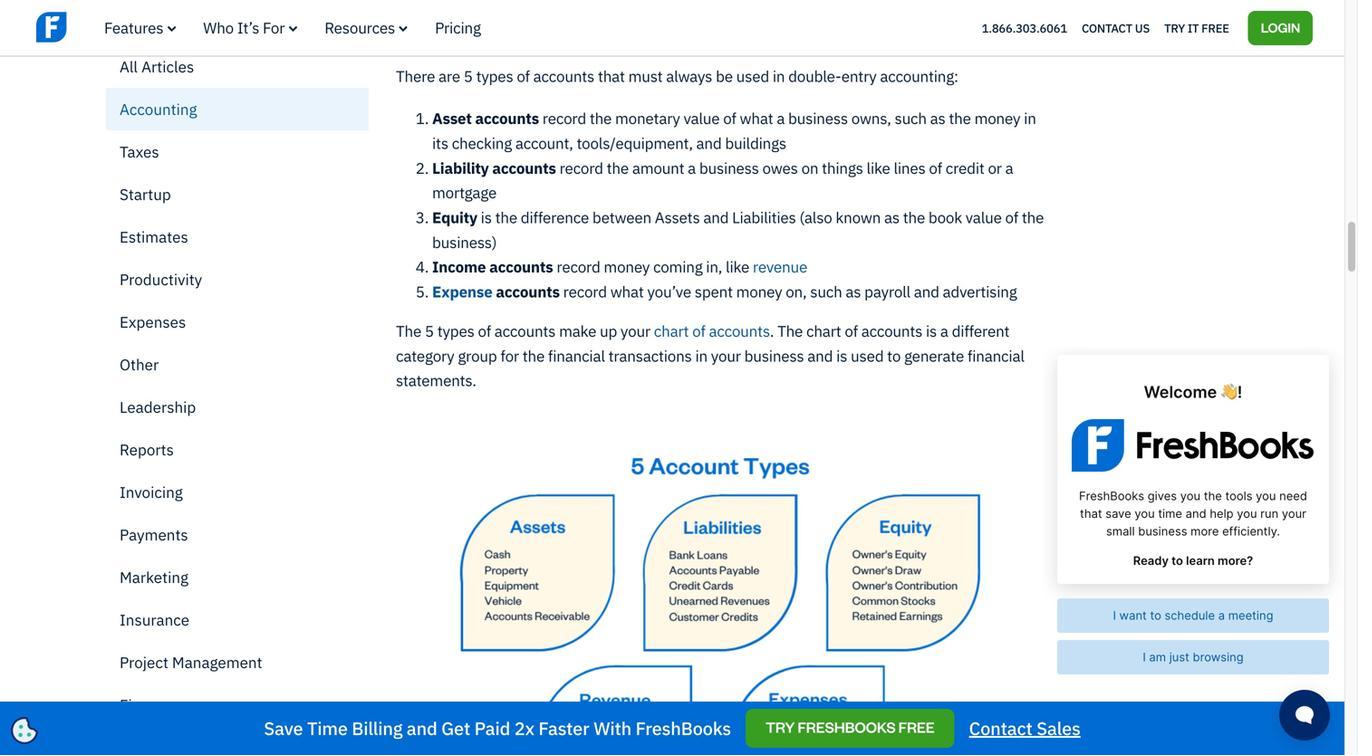 Task type: describe. For each thing, give the bounding box(es) containing it.
login link
[[1249, 11, 1313, 45]]

you've
[[647, 282, 691, 302]]

liabilities
[[732, 208, 796, 227]]

the inside . the chart of accounts is a different category group for the financial transactions in your business and is used to generate financial statements.
[[523, 346, 545, 366]]

different
[[537, 26, 630, 56]]

marketing
[[120, 568, 188, 588]]

resources
[[325, 18, 395, 38]]

it's
[[237, 18, 259, 38]]

invoicing
[[120, 483, 183, 503]]

be
[[716, 66, 733, 86]]

revenue
[[753, 257, 808, 277]]

other link
[[106, 343, 369, 386]]

liability accounts
[[432, 158, 556, 178]]

contact for contact us
[[1082, 20, 1133, 36]]

what
[[396, 26, 452, 56]]

your inside . the chart of accounts is a different category group for the financial transactions in your business and is used to generate financial statements.
[[711, 346, 741, 366]]

value inside is the difference between assets and liabilities (also known as the book value of the business)
[[966, 208, 1002, 227]]

generate
[[904, 346, 964, 366]]

transactions
[[609, 346, 692, 366]]

free for try freshbooks free
[[899, 718, 935, 737]]

of up "asset accounts"
[[517, 66, 530, 86]]

finance link
[[106, 684, 369, 727]]

0 horizontal spatial types
[[437, 321, 475, 341]]

accounts up 'checking'
[[475, 108, 539, 128]]

used inside . the chart of accounts is a different category group for the financial transactions in your business and is used to generate financial statements.
[[851, 346, 884, 366]]

and inside income accounts record money coming in, like revenue expense accounts record what you've spent money on, such as payroll and advertising
[[914, 282, 940, 302]]

accounting:
[[880, 66, 959, 86]]

1 financial from the left
[[548, 346, 605, 366]]

who it's for link
[[203, 18, 297, 38]]

2 vertical spatial money
[[736, 282, 782, 302]]

of inside is the difference between assets and liabilities (also known as the book value of the business)
[[1005, 208, 1019, 227]]

(also
[[800, 208, 832, 227]]

like inside record the amount a business owes on things like lines of credit or a mortgage
[[867, 158, 891, 178]]

book
[[929, 208, 962, 227]]

of inside . the chart of accounts is a different category group for the financial transactions in your business and is used to generate financial statements.
[[845, 321, 858, 341]]

productivity
[[120, 270, 202, 290]]

money inside 'record the monetary value of what a business owns, such as the money in its checking account, tools/equipment, and buildings'
[[975, 108, 1021, 128]]

all articles link
[[106, 45, 369, 88]]

payments link
[[106, 514, 369, 556]]

category
[[396, 346, 455, 366]]

2 financial from the left
[[968, 346, 1025, 366]]

contact us link
[[1082, 16, 1150, 40]]

what inside income accounts record money coming in, like revenue expense accounts record what you've spent money on, such as payroll and advertising
[[611, 282, 644, 302]]

a right or
[[1006, 158, 1014, 178]]

the right book
[[1022, 208, 1044, 227]]

paid
[[474, 717, 510, 741]]

accounting link
[[106, 88, 369, 130]]

features link
[[104, 18, 176, 38]]

estimates link
[[106, 216, 369, 258]]

0 horizontal spatial used
[[736, 66, 769, 86]]

record down "difference"
[[557, 257, 600, 277]]

like inside income accounts record money coming in, like revenue expense accounts record what you've spent money on, such as payroll and advertising
[[726, 257, 750, 277]]

try it free link
[[1165, 16, 1230, 40]]

such inside income accounts record money coming in, like revenue expense accounts record what you've spent money on, such as payroll and advertising
[[810, 282, 842, 302]]

record inside record the amount a business owes on things like lines of credit or a mortgage
[[560, 158, 603, 178]]

there
[[396, 66, 435, 86]]

project management
[[120, 653, 262, 673]]

illustration: 5 account types in accounting image
[[396, 411, 1046, 756]]

1.866.303.6061 link
[[982, 20, 1068, 36]]

1 horizontal spatial in
[[773, 66, 785, 86]]

liability
[[432, 158, 489, 178]]

the 5 types of accounts make up your chart of accounts
[[396, 321, 770, 341]]

with
[[594, 717, 632, 741]]

us
[[1135, 20, 1150, 36]]

asset
[[432, 108, 472, 128]]

that
[[598, 66, 625, 86]]

record inside 'record the monetary value of what a business owns, such as the money in its checking account, tools/equipment, and buildings'
[[543, 108, 586, 128]]

known
[[836, 208, 881, 227]]

value inside 'record the monetary value of what a business owns, such as the money in its checking account, tools/equipment, and buildings'
[[684, 108, 720, 128]]

record the monetary value of what a business owns, such as the money in its checking account, tools/equipment, and buildings
[[432, 108, 1036, 153]]

are
[[439, 66, 460, 86]]

accounting
[[120, 99, 197, 119]]

all articles
[[120, 57, 194, 77]]

for
[[501, 346, 519, 366]]

accounts down account,
[[492, 158, 556, 178]]

monetary
[[615, 108, 680, 128]]

try for try it free
[[1165, 20, 1185, 36]]

spent
[[695, 282, 733, 302]]

finance
[[120, 696, 174, 715]]

payments
[[120, 525, 188, 545]]

insurance link
[[106, 599, 369, 642]]

faster
[[539, 717, 590, 741]]

what are the different types of accounts?
[[396, 26, 840, 56]]

for
[[263, 18, 285, 38]]

all
[[120, 57, 138, 77]]

cookie preferences image
[[11, 718, 38, 745]]

.
[[770, 321, 774, 341]]

as inside 'record the monetary value of what a business owns, such as the money in its checking account, tools/equipment, and buildings'
[[930, 108, 946, 128]]

always
[[666, 66, 713, 86]]

in inside 'record the monetary value of what a business owns, such as the money in its checking account, tools/equipment, and buildings'
[[1024, 108, 1036, 128]]

estimates
[[120, 227, 188, 247]]

on,
[[786, 282, 807, 302]]

2x
[[514, 717, 535, 741]]

try for try freshbooks free
[[766, 718, 795, 737]]

startup link
[[106, 173, 369, 216]]

free for try it free
[[1202, 20, 1230, 36]]

and left the get
[[407, 717, 437, 741]]

chart of accounts link
[[654, 321, 770, 341]]

resources link
[[325, 18, 408, 38]]

double-
[[789, 66, 842, 86]]

articles
[[141, 57, 194, 77]]

things
[[822, 158, 863, 178]]

accounts down spent
[[709, 321, 770, 341]]

project management link
[[106, 642, 369, 684]]

cookie consent banner dialog
[[14, 533, 285, 742]]

of down spent
[[692, 321, 706, 341]]

the inside record the amount a business owes on things like lines of credit or a mortgage
[[607, 158, 629, 178]]

marketing link
[[106, 556, 369, 599]]

account,
[[516, 133, 573, 153]]

accounts up make
[[496, 282, 560, 302]]

such inside 'record the monetary value of what a business owns, such as the money in its checking account, tools/equipment, and buildings'
[[895, 108, 927, 128]]

buildings
[[725, 133, 787, 153]]

business inside . the chart of accounts is a different category group for the financial transactions in your business and is used to generate financial statements.
[[745, 346, 804, 366]]

asset accounts
[[432, 108, 539, 128]]



Task type: vqa. For each thing, say whether or not it's contained in the screenshot.
the topmost Buy
no



Task type: locate. For each thing, give the bounding box(es) containing it.
0 horizontal spatial freshbooks
[[636, 717, 731, 741]]

1 horizontal spatial the
[[778, 321, 803, 341]]

a up generate
[[941, 321, 949, 341]]

0 vertical spatial try
[[1165, 20, 1185, 36]]

as inside is the difference between assets and liabilities (also known as the book value of the business)
[[884, 208, 900, 227]]

chart down on,
[[807, 321, 842, 341]]

up
[[600, 321, 617, 341]]

1 vertical spatial such
[[810, 282, 842, 302]]

equity
[[432, 208, 477, 227]]

record down account,
[[560, 158, 603, 178]]

business down .
[[745, 346, 804, 366]]

1 horizontal spatial 5
[[464, 66, 473, 86]]

tools/equipment,
[[577, 133, 693, 153]]

contact sales
[[969, 717, 1081, 741]]

1 horizontal spatial free
[[1202, 20, 1230, 36]]

sales
[[1037, 717, 1081, 741]]

0 horizontal spatial like
[[726, 257, 750, 277]]

the right the are
[[499, 26, 533, 56]]

a inside 'record the monetary value of what a business owns, such as the money in its checking account, tools/equipment, and buildings'
[[777, 108, 785, 128]]

2 horizontal spatial as
[[930, 108, 946, 128]]

your
[[621, 321, 651, 341], [711, 346, 741, 366]]

a inside . the chart of accounts is a different category group for the financial transactions in your business and is used to generate financial statements.
[[941, 321, 949, 341]]

1 horizontal spatial value
[[966, 208, 1002, 227]]

the up the category
[[396, 321, 422, 341]]

checking
[[452, 133, 512, 153]]

login
[[1261, 18, 1300, 36]]

in down 1.866.303.6061
[[1024, 108, 1036, 128]]

what left you've
[[611, 282, 644, 302]]

the up credit
[[949, 108, 971, 128]]

accounts?
[[727, 26, 840, 56]]

entry
[[842, 66, 877, 86]]

of up 'be'
[[703, 26, 723, 56]]

0 horizontal spatial your
[[621, 321, 651, 341]]

types down the are
[[476, 66, 513, 86]]

0 horizontal spatial as
[[846, 282, 861, 302]]

the left book
[[903, 208, 925, 227]]

business)
[[432, 232, 497, 252]]

startup
[[120, 184, 171, 204]]

income
[[432, 257, 486, 277]]

of right lines
[[929, 158, 942, 178]]

money up you've
[[604, 257, 650, 277]]

1 vertical spatial try
[[766, 718, 795, 737]]

difference
[[521, 208, 589, 227]]

0 vertical spatial such
[[895, 108, 927, 128]]

the
[[396, 321, 422, 341], [778, 321, 803, 341]]

0 vertical spatial money
[[975, 108, 1021, 128]]

. the chart of accounts is a different category group for the financial transactions in your business and is used to generate financial statements.
[[396, 321, 1025, 391]]

coming
[[653, 257, 703, 277]]

try freshbooks free link
[[746, 710, 955, 749]]

income accounts record money coming in, like revenue expense accounts record what you've spent money on, such as payroll and advertising
[[432, 257, 1017, 302]]

1 vertical spatial in
[[1024, 108, 1036, 128]]

the inside . the chart of accounts is a different category group for the financial transactions in your business and is used to generate financial statements.
[[778, 321, 803, 341]]

accounts up "to"
[[862, 321, 923, 341]]

accounts down "difference"
[[489, 257, 553, 277]]

1 horizontal spatial chart
[[807, 321, 842, 341]]

2 vertical spatial as
[[846, 282, 861, 302]]

is up generate
[[926, 321, 937, 341]]

the up business)
[[495, 208, 517, 227]]

free
[[1202, 20, 1230, 36], [899, 718, 935, 737]]

1 vertical spatial is
[[926, 321, 937, 341]]

1 vertical spatial what
[[611, 282, 644, 302]]

types
[[634, 26, 698, 56]]

1 chart from the left
[[654, 321, 689, 341]]

0 vertical spatial value
[[684, 108, 720, 128]]

used right 'be'
[[736, 66, 769, 86]]

in down accounts?
[[773, 66, 785, 86]]

1 horizontal spatial try
[[1165, 20, 1185, 36]]

1 horizontal spatial your
[[711, 346, 741, 366]]

business down the buildings
[[699, 158, 759, 178]]

a right amount on the top of page
[[688, 158, 696, 178]]

your down chart of accounts link
[[711, 346, 741, 366]]

1 horizontal spatial what
[[740, 108, 773, 128]]

accounts down different
[[533, 66, 595, 86]]

2 chart from the left
[[807, 321, 842, 341]]

0 vertical spatial used
[[736, 66, 769, 86]]

contact left sales
[[969, 717, 1033, 741]]

0 horizontal spatial such
[[810, 282, 842, 302]]

are
[[456, 26, 494, 56]]

other
[[120, 355, 159, 375]]

2 horizontal spatial is
[[926, 321, 937, 341]]

save time billing and get paid 2x faster with freshbooks
[[264, 717, 731, 741]]

business
[[788, 108, 848, 128], [699, 158, 759, 178], [745, 346, 804, 366]]

money
[[975, 108, 1021, 128], [604, 257, 650, 277], [736, 282, 782, 302]]

1 horizontal spatial such
[[895, 108, 927, 128]]

lines
[[894, 158, 926, 178]]

chart inside . the chart of accounts is a different category group for the financial transactions in your business and is used to generate financial statements.
[[807, 321, 842, 341]]

freshbooks logo image
[[36, 10, 177, 44]]

who it's for
[[203, 18, 285, 38]]

of right book
[[1005, 208, 1019, 227]]

group
[[458, 346, 497, 366]]

financial down different
[[968, 346, 1025, 366]]

0 vertical spatial is
[[481, 208, 492, 227]]

of up group
[[478, 321, 491, 341]]

0 horizontal spatial try
[[766, 718, 795, 737]]

1 horizontal spatial types
[[476, 66, 513, 86]]

like
[[867, 158, 891, 178], [726, 257, 750, 277]]

1 vertical spatial value
[[966, 208, 1002, 227]]

1 the from the left
[[396, 321, 422, 341]]

try it free
[[1165, 20, 1230, 36]]

1 vertical spatial your
[[711, 346, 741, 366]]

0 vertical spatial 5
[[464, 66, 473, 86]]

billing
[[352, 717, 403, 741]]

business inside record the amount a business owes on things like lines of credit or a mortgage
[[699, 158, 759, 178]]

used left "to"
[[851, 346, 884, 366]]

in down chart of accounts link
[[695, 346, 708, 366]]

2 horizontal spatial in
[[1024, 108, 1036, 128]]

1 vertical spatial free
[[899, 718, 935, 737]]

like right in,
[[726, 257, 750, 277]]

contact for contact sales
[[969, 717, 1033, 741]]

0 vertical spatial business
[[788, 108, 848, 128]]

record up the 5 types of accounts make up your chart of accounts
[[563, 282, 607, 302]]

invoicing link
[[106, 471, 369, 514]]

0 vertical spatial types
[[476, 66, 513, 86]]

try
[[1165, 20, 1185, 36], [766, 718, 795, 737]]

2 the from the left
[[778, 321, 803, 341]]

of inside record the amount a business owes on things like lines of credit or a mortgage
[[929, 158, 942, 178]]

1 horizontal spatial as
[[884, 208, 900, 227]]

0 horizontal spatial money
[[604, 257, 650, 277]]

the up the 'tools/equipment,' on the top of page
[[590, 108, 612, 128]]

in inside . the chart of accounts is a different category group for the financial transactions in your business and is used to generate financial statements.
[[695, 346, 708, 366]]

expenses
[[120, 312, 186, 332]]

1 horizontal spatial like
[[867, 158, 891, 178]]

the right .
[[778, 321, 803, 341]]

value right book
[[966, 208, 1002, 227]]

it
[[1188, 20, 1199, 36]]

0 horizontal spatial what
[[611, 282, 644, 302]]

of right .
[[845, 321, 858, 341]]

and left "to"
[[808, 346, 833, 366]]

reports
[[120, 440, 174, 460]]

0 horizontal spatial the
[[396, 321, 422, 341]]

0 horizontal spatial value
[[684, 108, 720, 128]]

freshbooks
[[636, 717, 731, 741], [798, 718, 896, 737]]

1 vertical spatial types
[[437, 321, 475, 341]]

5
[[464, 66, 473, 86], [425, 321, 434, 341]]

2 vertical spatial in
[[695, 346, 708, 366]]

a
[[777, 108, 785, 128], [688, 158, 696, 178], [1006, 158, 1014, 178], [941, 321, 949, 341]]

chart up transactions
[[654, 321, 689, 341]]

and inside is the difference between assets and liabilities (also known as the book value of the business)
[[704, 208, 729, 227]]

value
[[684, 108, 720, 128], [966, 208, 1002, 227]]

such right owns,
[[895, 108, 927, 128]]

such right on,
[[810, 282, 842, 302]]

value down always
[[684, 108, 720, 128]]

and inside 'record the monetary value of what a business owns, such as the money in its checking account, tools/equipment, and buildings'
[[696, 133, 722, 153]]

1 horizontal spatial financial
[[968, 346, 1025, 366]]

accounts up for at left top
[[495, 321, 556, 341]]

on
[[802, 158, 819, 178]]

1 horizontal spatial freshbooks
[[798, 718, 896, 737]]

is left "to"
[[837, 346, 848, 366]]

contact left 'us'
[[1082, 20, 1133, 36]]

0 vertical spatial as
[[930, 108, 946, 128]]

credit
[[946, 158, 985, 178]]

pricing link
[[435, 18, 481, 38]]

0 horizontal spatial in
[[695, 346, 708, 366]]

is inside is the difference between assets and liabilities (also known as the book value of the business)
[[481, 208, 492, 227]]

5 right are
[[464, 66, 473, 86]]

and up record the amount a business owes on things like lines of credit or a mortgage
[[696, 133, 722, 153]]

business down double-
[[788, 108, 848, 128]]

business inside 'record the monetary value of what a business owns, such as the money in its checking account, tools/equipment, and buildings'
[[788, 108, 848, 128]]

contact
[[1082, 20, 1133, 36], [969, 717, 1033, 741]]

taxes
[[120, 142, 159, 162]]

record up account,
[[543, 108, 586, 128]]

expenses link
[[106, 301, 369, 343]]

the right for at left top
[[523, 346, 545, 366]]

1 vertical spatial as
[[884, 208, 900, 227]]

1 vertical spatial money
[[604, 257, 650, 277]]

0 vertical spatial what
[[740, 108, 773, 128]]

like left lines
[[867, 158, 891, 178]]

as left payroll
[[846, 282, 861, 302]]

a up the buildings
[[777, 108, 785, 128]]

insurance
[[120, 610, 189, 630]]

0 horizontal spatial financial
[[548, 346, 605, 366]]

as down accounting:
[[930, 108, 946, 128]]

types up group
[[437, 321, 475, 341]]

to
[[887, 346, 901, 366]]

money down revenue link
[[736, 282, 782, 302]]

owes
[[763, 158, 798, 178]]

1 vertical spatial contact
[[969, 717, 1033, 741]]

1 horizontal spatial money
[[736, 282, 782, 302]]

0 vertical spatial like
[[867, 158, 891, 178]]

payroll
[[865, 282, 911, 302]]

0 horizontal spatial is
[[481, 208, 492, 227]]

and down record the amount a business owes on things like lines of credit or a mortgage
[[704, 208, 729, 227]]

leadership
[[120, 397, 196, 417]]

0 horizontal spatial chart
[[654, 321, 689, 341]]

0 vertical spatial your
[[621, 321, 651, 341]]

as inside income accounts record money coming in, like revenue expense accounts record what you've spent money on, such as payroll and advertising
[[846, 282, 861, 302]]

1 horizontal spatial is
[[837, 346, 848, 366]]

0 horizontal spatial free
[[899, 718, 935, 737]]

1 vertical spatial 5
[[425, 321, 434, 341]]

make
[[559, 321, 596, 341]]

is right the equity
[[481, 208, 492, 227]]

and right payroll
[[914, 282, 940, 302]]

of up the buildings
[[723, 108, 737, 128]]

taxes link
[[106, 130, 369, 173]]

owns,
[[852, 108, 891, 128]]

1 vertical spatial like
[[726, 257, 750, 277]]

the down the 'tools/equipment,' on the top of page
[[607, 158, 629, 178]]

money up or
[[975, 108, 1021, 128]]

1 horizontal spatial contact
[[1082, 20, 1133, 36]]

record the amount a business owes on things like lines of credit or a mortgage
[[432, 158, 1014, 203]]

2 horizontal spatial money
[[975, 108, 1021, 128]]

or
[[988, 158, 1002, 178]]

financial down make
[[548, 346, 605, 366]]

accounts inside . the chart of accounts is a different category group for the financial transactions in your business and is used to generate financial statements.
[[862, 321, 923, 341]]

0 horizontal spatial 5
[[425, 321, 434, 341]]

0 vertical spatial free
[[1202, 20, 1230, 36]]

management
[[172, 653, 262, 673]]

what inside 'record the monetary value of what a business owns, such as the money in its checking account, tools/equipment, and buildings'
[[740, 108, 773, 128]]

as right known
[[884, 208, 900, 227]]

reports link
[[106, 429, 369, 471]]

0 vertical spatial contact
[[1082, 20, 1133, 36]]

5 up the category
[[425, 321, 434, 341]]

1 horizontal spatial used
[[851, 346, 884, 366]]

try freshbooks free
[[766, 718, 935, 737]]

and inside . the chart of accounts is a different category group for the financial transactions in your business and is used to generate financial statements.
[[808, 346, 833, 366]]

is the difference between assets and liabilities (also known as the book value of the business)
[[432, 208, 1044, 252]]

expense
[[432, 282, 493, 302]]

of inside 'record the monetary value of what a business owns, such as the money in its checking account, tools/equipment, and buildings'
[[723, 108, 737, 128]]

0 vertical spatial in
[[773, 66, 785, 86]]

productivity link
[[106, 258, 369, 301]]

what
[[740, 108, 773, 128], [611, 282, 644, 302]]

1 vertical spatial used
[[851, 346, 884, 366]]

get
[[441, 717, 470, 741]]

what up the buildings
[[740, 108, 773, 128]]

your right up
[[621, 321, 651, 341]]

0 horizontal spatial contact
[[969, 717, 1033, 741]]

1 vertical spatial business
[[699, 158, 759, 178]]

2 vertical spatial business
[[745, 346, 804, 366]]

time
[[307, 717, 348, 741]]

2 vertical spatial is
[[837, 346, 848, 366]]



